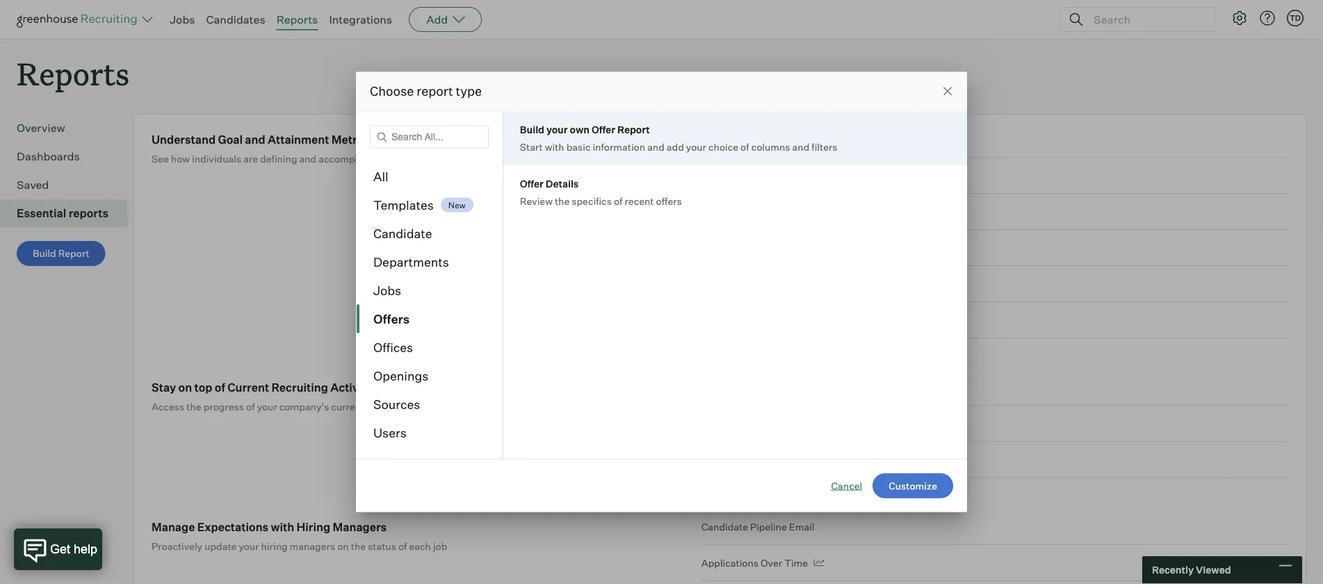 Task type: locate. For each thing, give the bounding box(es) containing it.
reports down 'greenhouse recruiting' image
[[17, 53, 129, 94]]

0 horizontal spatial on
[[178, 381, 192, 395]]

proactively
[[152, 541, 202, 553]]

progress
[[203, 401, 244, 413]]

information
[[593, 141, 645, 153]]

of
[[741, 141, 749, 153], [614, 195, 623, 208], [215, 381, 225, 395], [246, 401, 255, 413], [398, 541, 407, 553]]

over down the pipeline
[[761, 557, 782, 570]]

icon chart image for applications over time
[[814, 560, 824, 567]]

1 vertical spatial candidate
[[701, 521, 748, 533]]

own up basic
[[570, 124, 590, 136]]

hiring inside manage expectations with hiring managers proactively update your hiring managers on the status of each job
[[261, 541, 288, 553]]

0 horizontal spatial goal
[[218, 133, 243, 146]]

and left filters
[[792, 141, 810, 153]]

0 horizontal spatial build
[[33, 248, 56, 260]]

report
[[617, 124, 650, 136], [58, 248, 89, 260]]

your
[[546, 124, 568, 136], [686, 141, 706, 153], [257, 401, 277, 413], [239, 541, 259, 553]]

customize button
[[873, 474, 953, 499]]

1 horizontal spatial jobs
[[373, 283, 401, 298]]

offer details review the specifics of recent offers
[[520, 178, 682, 208]]

the down details
[[555, 195, 570, 208]]

0 horizontal spatial offer
[[520, 178, 544, 190]]

time right columns
[[800, 133, 823, 145]]

current
[[331, 401, 364, 413]]

viewed
[[1196, 565, 1231, 577]]

personal
[[473, 153, 512, 165]]

department summary link
[[701, 442, 1288, 479]]

your right add
[[686, 141, 706, 153]]

0 vertical spatial with
[[545, 141, 564, 153]]

0 vertical spatial offer
[[592, 124, 615, 136]]

all
[[373, 169, 388, 184]]

1 horizontal spatial the
[[351, 541, 366, 553]]

stay
[[152, 381, 176, 395]]

0 horizontal spatial icon chart image
[[814, 560, 824, 567]]

hiring
[[367, 401, 393, 413], [261, 541, 288, 553]]

on down the managers
[[337, 541, 349, 553]]

0 vertical spatial on
[[178, 381, 192, 395]]

build
[[520, 124, 544, 136], [33, 248, 56, 260]]

1 vertical spatial report
[[58, 248, 89, 260]]

1 horizontal spatial candidate
[[701, 521, 748, 533]]

report inside build your own offer report start with basic information and add your choice of columns and filters
[[617, 124, 650, 136]]

see
[[152, 153, 169, 165]]

accomplishing
[[319, 153, 385, 165]]

greenhouse recruiting image
[[17, 11, 142, 28]]

time down email
[[784, 557, 808, 570]]

time
[[800, 133, 823, 145], [701, 169, 725, 182], [784, 557, 808, 570]]

with left "hiring"
[[271, 521, 294, 534]]

offers
[[656, 195, 682, 208]]

of inside offer details review the specifics of recent offers
[[614, 195, 623, 208]]

1 horizontal spatial attainment
[[789, 169, 841, 182]]

of left recent
[[614, 195, 623, 208]]

company's
[[279, 401, 329, 413]]

1 vertical spatial offer
[[520, 178, 544, 190]]

choose
[[370, 83, 414, 99]]

hiring up users
[[367, 401, 393, 413]]

goal inside understand goal and attainment metrics see how individuals are defining and accomplishing goals for their own personal and team development
[[218, 133, 243, 146]]

0 vertical spatial time
[[800, 133, 823, 145]]

goals
[[748, 133, 774, 145]]

goal up individuals
[[218, 133, 243, 146]]

candidate for candidate pipeline email
[[701, 521, 748, 533]]

stage
[[738, 169, 764, 182]]

0 vertical spatial goal
[[218, 133, 243, 146]]

0 vertical spatial the
[[555, 195, 570, 208]]

your down expectations
[[239, 541, 259, 553]]

candidate inside choose report type dialog
[[373, 226, 432, 241]]

and
[[245, 133, 265, 146], [647, 141, 665, 153], [792, 141, 810, 153], [299, 153, 317, 165], [515, 153, 532, 165]]

1 vertical spatial own
[[452, 153, 471, 165]]

1 vertical spatial on
[[337, 541, 349, 553]]

1 vertical spatial goal
[[766, 169, 787, 182]]

review
[[520, 195, 553, 208]]

choose report type dialog
[[356, 72, 967, 513]]

attainment down filters
[[789, 169, 841, 182]]

of inside build your own offer report start with basic information and add your choice of columns and filters
[[741, 141, 749, 153]]

recent
[[625, 195, 654, 208]]

1 vertical spatial build
[[33, 248, 56, 260]]

build report
[[33, 248, 89, 260]]

icon chart image down email
[[814, 560, 824, 567]]

build inside button
[[33, 248, 56, 260]]

reports
[[276, 13, 318, 26], [17, 53, 129, 94]]

the
[[555, 195, 570, 208], [187, 401, 201, 413], [351, 541, 366, 553]]

hiring left 'managers'
[[261, 541, 288, 553]]

of right choice
[[741, 141, 749, 153]]

managers
[[290, 541, 335, 553]]

0 vertical spatial attainment
[[268, 133, 329, 146]]

status
[[368, 541, 396, 553]]

icon chart image
[[829, 136, 839, 143], [814, 560, 824, 567]]

report
[[417, 83, 453, 99]]

with
[[545, 141, 564, 153], [271, 521, 294, 534]]

are
[[243, 153, 258, 165]]

build report button
[[17, 241, 105, 266]]

1 vertical spatial attainment
[[789, 169, 841, 182]]

1 horizontal spatial build
[[520, 124, 544, 136]]

candidate up applications
[[701, 521, 748, 533]]

activity
[[330, 381, 373, 395]]

offers
[[373, 312, 410, 327]]

choice
[[709, 141, 738, 153]]

0 horizontal spatial report
[[58, 248, 89, 260]]

and left add
[[647, 141, 665, 153]]

individual goals over time
[[701, 133, 823, 145]]

1 horizontal spatial own
[[570, 124, 590, 136]]

0 vertical spatial icon chart image
[[829, 136, 839, 143]]

new
[[448, 200, 466, 210]]

jobs
[[170, 13, 195, 26], [373, 283, 401, 298]]

integrations link
[[329, 13, 392, 26]]

report up information
[[617, 124, 650, 136]]

time left in
[[701, 169, 725, 182]]

columns
[[751, 141, 790, 153]]

recruiting
[[272, 381, 328, 395]]

1 horizontal spatial on
[[337, 541, 349, 553]]

Search All... text field
[[370, 126, 489, 148]]

1 horizontal spatial reports
[[276, 13, 318, 26]]

candidate for candidate
[[373, 226, 432, 241]]

Search text field
[[1090, 9, 1203, 30]]

candidate down 'templates'
[[373, 226, 432, 241]]

1 vertical spatial with
[[271, 521, 294, 534]]

build up start
[[520, 124, 544, 136]]

0 vertical spatial hiring
[[367, 401, 393, 413]]

1 vertical spatial reports
[[17, 53, 129, 94]]

of left each
[[398, 541, 407, 553]]

jobs up offers
[[373, 283, 401, 298]]

0 vertical spatial own
[[570, 124, 590, 136]]

offer
[[592, 124, 615, 136], [520, 178, 544, 190]]

0 horizontal spatial candidate
[[373, 226, 432, 241]]

hiring inside stay on top of current recruiting activity access the progress of your company's current hiring process
[[367, 401, 393, 413]]

reports right candidates
[[276, 13, 318, 26]]

attainment up "defining"
[[268, 133, 329, 146]]

how
[[171, 153, 190, 165]]

build down essential
[[33, 248, 56, 260]]

jobs left candidates
[[170, 13, 195, 26]]

own
[[570, 124, 590, 136], [452, 153, 471, 165]]

the inside manage expectations with hiring managers proactively update your hiring managers on the status of each job
[[351, 541, 366, 553]]

1 vertical spatial hiring
[[261, 541, 288, 553]]

reports link
[[276, 13, 318, 26]]

2 vertical spatial the
[[351, 541, 366, 553]]

1 horizontal spatial with
[[545, 141, 564, 153]]

candidates
[[206, 13, 265, 26]]

1 horizontal spatial icon chart image
[[829, 136, 839, 143]]

0 vertical spatial report
[[617, 124, 650, 136]]

report down essential reports link
[[58, 248, 89, 260]]

your up basic
[[546, 124, 568, 136]]

1 horizontal spatial hiring
[[367, 401, 393, 413]]

own right the their
[[452, 153, 471, 165]]

the down the managers
[[351, 541, 366, 553]]

2 horizontal spatial the
[[555, 195, 570, 208]]

build inside build your own offer report start with basic information and add your choice of columns and filters
[[520, 124, 544, 136]]

your down current
[[257, 401, 277, 413]]

0 horizontal spatial attainment
[[268, 133, 329, 146]]

0 horizontal spatial own
[[452, 153, 471, 165]]

1 horizontal spatial goal
[[766, 169, 787, 182]]

over
[[776, 133, 798, 145], [761, 557, 782, 570]]

0 horizontal spatial the
[[187, 401, 201, 413]]

dashboards link
[[17, 148, 122, 165]]

details
[[546, 178, 579, 190]]

attainment
[[268, 133, 329, 146], [789, 169, 841, 182]]

0 horizontal spatial reports
[[17, 53, 129, 94]]

with right start
[[545, 141, 564, 153]]

goal right stage
[[766, 169, 787, 182]]

overview
[[17, 121, 65, 135]]

0 horizontal spatial hiring
[[261, 541, 288, 553]]

on left top
[[178, 381, 192, 395]]

0 vertical spatial candidate
[[373, 226, 432, 241]]

on inside stay on top of current recruiting activity access the progress of your company's current hiring process
[[178, 381, 192, 395]]

1 vertical spatial icon chart image
[[814, 560, 824, 567]]

0 horizontal spatial jobs
[[170, 13, 195, 26]]

1 horizontal spatial report
[[617, 124, 650, 136]]

offer up review
[[520, 178, 544, 190]]

icon chart image for individual goals over time
[[829, 136, 839, 143]]

icon chart image right columns
[[829, 136, 839, 143]]

over right goals
[[776, 133, 798, 145]]

0 vertical spatial build
[[520, 124, 544, 136]]

on
[[178, 381, 192, 395], [337, 541, 349, 553]]

1 vertical spatial the
[[187, 401, 201, 413]]

time in stage goal attainment link
[[701, 158, 1288, 194]]

choose report type
[[370, 83, 482, 99]]

the down top
[[187, 401, 201, 413]]

offer up information
[[592, 124, 615, 136]]

0 horizontal spatial with
[[271, 521, 294, 534]]

of right top
[[215, 381, 225, 395]]

1 vertical spatial jobs
[[373, 283, 401, 298]]

cancel
[[831, 480, 862, 492]]

and up are
[[245, 133, 265, 146]]

1 horizontal spatial offer
[[592, 124, 615, 136]]

attainment inside understand goal and attainment metrics see how individuals are defining and accomplishing goals for their own personal and team development
[[268, 133, 329, 146]]



Task type: vqa. For each thing, say whether or not it's contained in the screenshot.
progress
yes



Task type: describe. For each thing, give the bounding box(es) containing it.
your inside stay on top of current recruiting activity access the progress of your company's current hiring process
[[257, 401, 277, 413]]

the inside offer details review the specifics of recent offers
[[555, 195, 570, 208]]

td button
[[1284, 7, 1306, 29]]

recently viewed
[[1152, 565, 1231, 577]]

candidates link
[[206, 13, 265, 26]]

specifics
[[572, 195, 612, 208]]

offer inside offer details review the specifics of recent offers
[[520, 178, 544, 190]]

0 vertical spatial over
[[776, 133, 798, 145]]

process
[[395, 401, 431, 413]]

top
[[194, 381, 212, 395]]

jobs link
[[170, 13, 195, 26]]

configure image
[[1231, 10, 1248, 26]]

report inside build report button
[[58, 248, 89, 260]]

email
[[789, 521, 815, 533]]

dashboards
[[17, 150, 80, 164]]

department summary
[[701, 454, 803, 466]]

filters
[[812, 141, 838, 153]]

reports
[[69, 207, 109, 221]]

add
[[426, 13, 448, 26]]

their
[[429, 153, 450, 165]]

essential reports
[[17, 207, 109, 221]]

and right "defining"
[[299, 153, 317, 165]]

stay on top of current recruiting activity access the progress of your company's current hiring process
[[152, 381, 431, 413]]

each
[[409, 541, 431, 553]]

with inside build your own offer report start with basic information and add your choice of columns and filters
[[545, 141, 564, 153]]

basic
[[566, 141, 591, 153]]

users
[[373, 426, 407, 441]]

time in stage goal attainment
[[701, 169, 841, 182]]

own inside build your own offer report start with basic information and add your choice of columns and filters
[[570, 124, 590, 136]]

overview link
[[17, 120, 122, 136]]

jobs inside choose report type dialog
[[373, 283, 401, 298]]

of down current
[[246, 401, 255, 413]]

sources
[[373, 397, 420, 412]]

add
[[667, 141, 684, 153]]

saved link
[[17, 177, 122, 193]]

build for build your own offer report start with basic information and add your choice of columns and filters
[[520, 124, 544, 136]]

manage
[[152, 521, 195, 534]]

with inside manage expectations with hiring managers proactively update your hiring managers on the status of each job
[[271, 521, 294, 534]]

your inside manage expectations with hiring managers proactively update your hiring managers on the status of each job
[[239, 541, 259, 553]]

departments
[[373, 254, 449, 270]]

essential
[[17, 207, 66, 221]]

openings
[[373, 369, 429, 384]]

individuals
[[192, 153, 241, 165]]

applications
[[701, 557, 759, 570]]

in
[[727, 169, 735, 182]]

individual
[[701, 133, 746, 145]]

understand goal and attainment metrics see how individuals are defining and accomplishing goals for their own personal and team development
[[152, 133, 619, 165]]

0 vertical spatial reports
[[276, 13, 318, 26]]

add button
[[409, 7, 482, 32]]

build for build report
[[33, 248, 56, 260]]

templates
[[373, 197, 434, 213]]

applications over time
[[701, 557, 808, 570]]

cancel link
[[831, 479, 862, 493]]

0 vertical spatial jobs
[[170, 13, 195, 26]]

recently
[[1152, 565, 1194, 577]]

candidate pipeline email link
[[701, 520, 1288, 546]]

goals
[[387, 153, 412, 165]]

td
[[1290, 13, 1301, 23]]

job
[[433, 541, 447, 553]]

integrations
[[329, 13, 392, 26]]

saved
[[17, 178, 49, 192]]

and left team
[[515, 153, 532, 165]]

essential reports link
[[17, 205, 122, 222]]

department
[[701, 454, 757, 466]]

current
[[228, 381, 269, 395]]

2 vertical spatial time
[[784, 557, 808, 570]]

manage expectations with hiring managers proactively update your hiring managers on the status of each job
[[152, 521, 447, 553]]

defining
[[260, 153, 297, 165]]

td button
[[1287, 10, 1304, 26]]

customize
[[889, 480, 937, 492]]

understand
[[152, 133, 216, 146]]

managers
[[333, 521, 387, 534]]

update
[[205, 541, 237, 553]]

expectations
[[197, 521, 269, 534]]

of inside manage expectations with hiring managers proactively update your hiring managers on the status of each job
[[398, 541, 407, 553]]

for
[[414, 153, 426, 165]]

on inside manage expectations with hiring managers proactively update your hiring managers on the status of each job
[[337, 541, 349, 553]]

1 vertical spatial over
[[761, 557, 782, 570]]

offices
[[373, 340, 413, 355]]

candidate pipeline email
[[701, 521, 815, 533]]

team
[[534, 153, 557, 165]]

summary
[[759, 454, 803, 466]]

pipeline
[[750, 521, 787, 533]]

the inside stay on top of current recruiting activity access the progress of your company's current hiring process
[[187, 401, 201, 413]]

offer inside build your own offer report start with basic information and add your choice of columns and filters
[[592, 124, 615, 136]]

1 vertical spatial time
[[701, 169, 725, 182]]

development
[[559, 153, 619, 165]]

own inside understand goal and attainment metrics see how individuals are defining and accomplishing goals for their own personal and team development
[[452, 153, 471, 165]]

start
[[520, 141, 543, 153]]

build your own offer report start with basic information and add your choice of columns and filters
[[520, 124, 838, 153]]

type
[[456, 83, 482, 99]]



